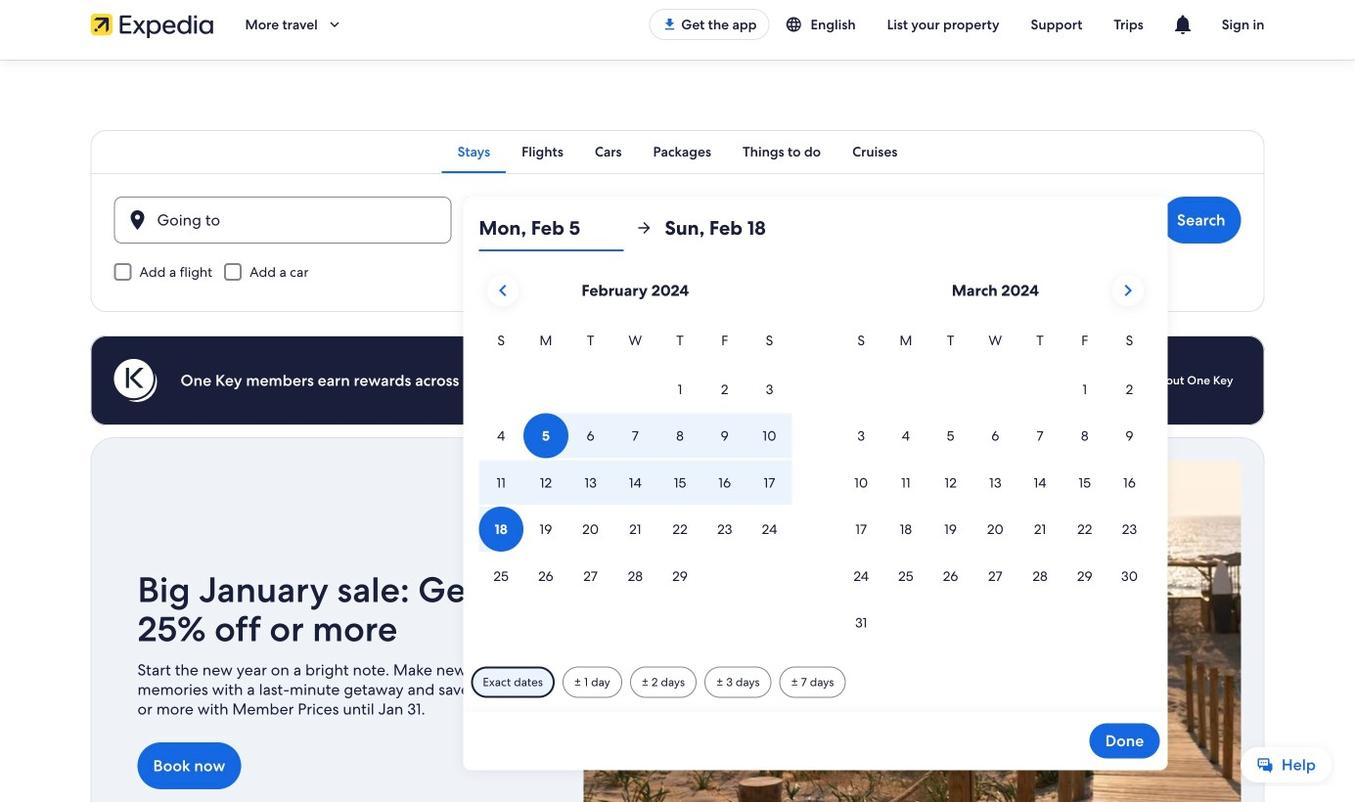 Task type: locate. For each thing, give the bounding box(es) containing it.
previous month image
[[491, 279, 515, 302]]

application
[[479, 267, 1152, 647]]

tab list
[[91, 130, 1265, 173]]

communication center icon image
[[1171, 13, 1195, 36]]

directional image
[[636, 219, 653, 237]]

download the app button image
[[662, 17, 678, 32]]

expedia logo image
[[91, 11, 214, 38]]

main content
[[0, 60, 1356, 803]]

small image
[[785, 16, 811, 33]]



Task type: describe. For each thing, give the bounding box(es) containing it.
next month image
[[1117, 279, 1140, 302]]

february 2024 element
[[479, 330, 792, 601]]

more travel image
[[326, 16, 343, 33]]

march 2024 element
[[839, 330, 1152, 647]]



Task type: vqa. For each thing, say whether or not it's contained in the screenshot.
CLEAR GOING TO image
no



